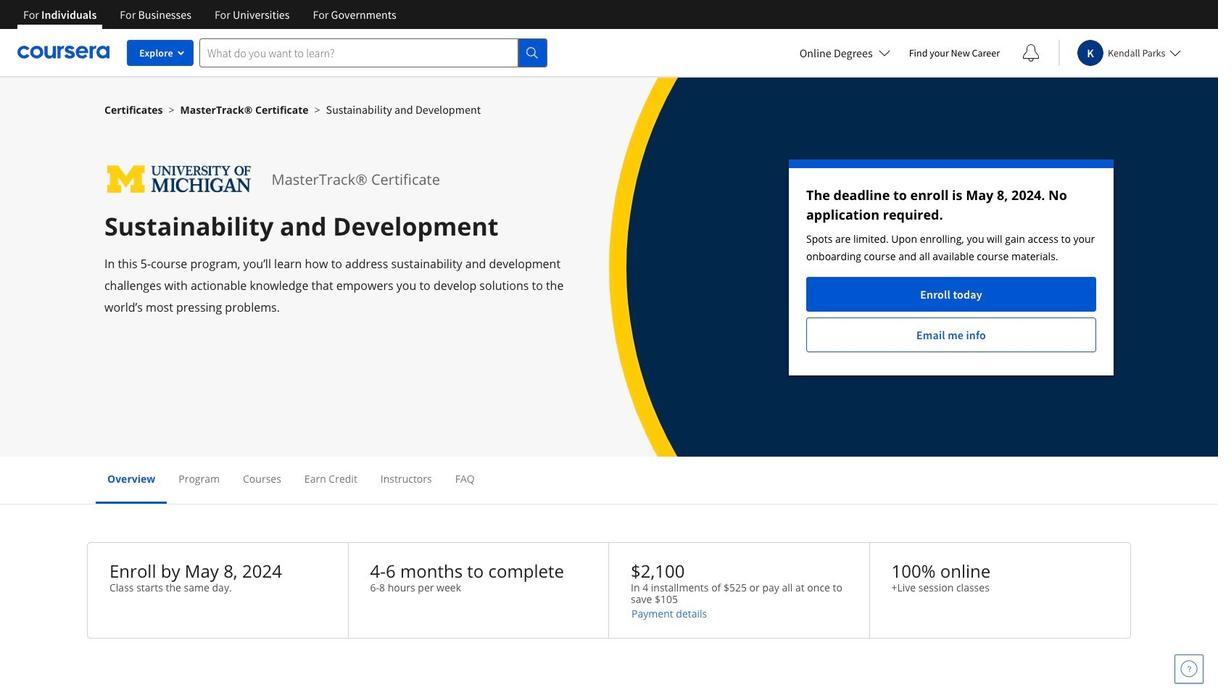 Task type: locate. For each thing, give the bounding box(es) containing it.
None search field
[[199, 38, 547, 67]]

help center image
[[1181, 661, 1198, 678]]

status
[[789, 160, 1114, 376]]

university of michigan image
[[104, 160, 254, 199]]

certificate menu element
[[96, 457, 1123, 504]]

banner navigation
[[12, 0, 408, 29]]



Task type: vqa. For each thing, say whether or not it's contained in the screenshot.
Search Field
yes



Task type: describe. For each thing, give the bounding box(es) containing it.
coursera image
[[17, 41, 109, 64]]

What do you want to learn? text field
[[199, 38, 518, 67]]



